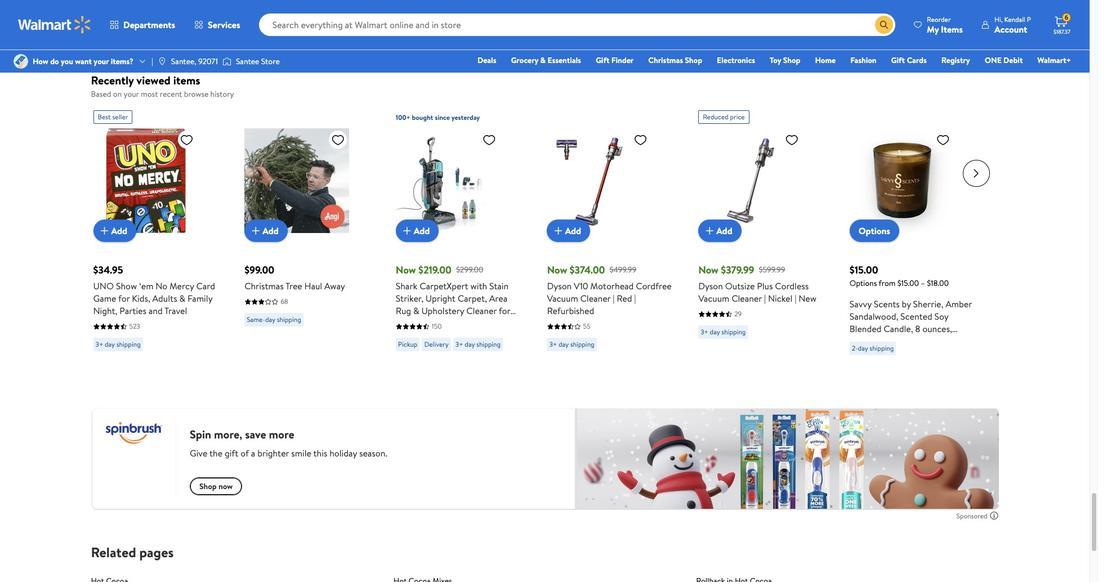 Task type: vqa. For each thing, say whether or not it's contained in the screenshot.
Kitchen & dining
no



Task type: locate. For each thing, give the bounding box(es) containing it.
kendall
[[1005, 14, 1026, 24]]

browse
[[184, 88, 209, 100]]

add to favorites list, savvy scents by sherrie, amber sandalwood, scented soy blended candle, 8 ounces, premium aromatherapy image
[[937, 133, 950, 147]]

3 now from the left
[[699, 263, 719, 277]]

add to cart image for now
[[552, 224, 565, 238]]

departments button
[[100, 11, 185, 38]]

how do you want your items?
[[33, 56, 134, 67]]

blended
[[850, 323, 882, 335]]

add to cart image
[[98, 224, 111, 238], [703, 224, 717, 238]]

recently viewed items based on your most recent browse history
[[91, 73, 234, 100]]

2 horizontal spatial now
[[699, 263, 719, 277]]

gift cards link
[[886, 54, 932, 66]]

stain
[[490, 280, 509, 293], [476, 317, 495, 330], [422, 342, 441, 355]]

3 add from the left
[[414, 225, 430, 237]]

gift for gift cards
[[892, 55, 905, 66]]

plus
[[757, 280, 773, 293]]

1 horizontal spatial your
[[124, 88, 139, 100]]

5 add from the left
[[717, 225, 733, 237]]

0 vertical spatial stain
[[490, 280, 509, 293]]

2 shop from the left
[[783, 55, 801, 66]]

one debit link
[[980, 54, 1028, 66]]

gift left finder
[[596, 55, 610, 66]]

1 horizontal spatial cleaner
[[581, 293, 611, 305]]

add up $374.00 at right
[[565, 225, 581, 237]]

hi, kendall p account
[[995, 14, 1032, 35]]

0 horizontal spatial your
[[94, 56, 109, 67]]

walmart image
[[18, 16, 91, 34]]

shampooer,
[[396, 355, 442, 367]]

sherrie,
[[914, 298, 944, 311]]

100+ bought since yesterday
[[396, 113, 480, 122]]

now $374.00 $499.99 dyson v10 motorhead cordfree vacuum cleaner | red | refurbished
[[547, 263, 672, 317]]

 image left how
[[14, 54, 28, 69]]

vacuum inside now $379.99 $599.99 dyson outsize plus cordless vacuum cleaner | nickel | new
[[699, 293, 730, 305]]

0 horizontal spatial christmas
[[245, 280, 284, 293]]

0 horizontal spatial cleaner
[[467, 305, 497, 317]]

1 horizontal spatial add to cart image
[[400, 224, 414, 238]]

gift left cards
[[892, 55, 905, 66]]

now inside now $219.00 $299.00 shark carpetxpert with stain striker, upright carpet, area rug & upholstery cleaner for pets, built-in spot & stain eliminator, deep cleaning & tough stain removal, carpet shampooer, navy, ex200
[[396, 263, 416, 277]]

add to cart image for $99.00
[[249, 224, 263, 238]]

product group containing $15.00
[[850, 106, 977, 390]]

vacuum
[[547, 293, 578, 305], [699, 293, 730, 305]]

&
[[541, 55, 546, 66], [179, 293, 185, 305], [413, 305, 419, 317], [468, 317, 474, 330], [499, 330, 505, 342]]

shop for christmas shop
[[685, 55, 703, 66]]

0 horizontal spatial now
[[396, 263, 416, 277]]

best seller
[[98, 112, 128, 122]]

adults
[[152, 293, 177, 305]]

1 vertical spatial christmas
[[245, 280, 284, 293]]

0 vertical spatial your
[[94, 56, 109, 67]]

2 gift from the left
[[892, 55, 905, 66]]

vacuum down $379.99
[[699, 293, 730, 305]]

3 add to cart image from the left
[[552, 224, 565, 238]]

christmas down $99.00
[[245, 280, 284, 293]]

your right the on
[[124, 88, 139, 100]]

in
[[438, 317, 445, 330]]

dyson inside now $374.00 $499.99 dyson v10 motorhead cordfree vacuum cleaner | red | refurbished
[[547, 280, 572, 293]]

shop left electronics
[[685, 55, 703, 66]]

christmas
[[649, 55, 683, 66], [245, 280, 284, 293]]

cleaner up 29
[[732, 293, 762, 305]]

 image right 92071
[[222, 56, 231, 67]]

product group
[[245, 0, 380, 37], [850, 0, 986, 37], [93, 106, 220, 390], [245, 106, 371, 390], [396, 106, 522, 390], [547, 106, 674, 390], [699, 106, 825, 390], [850, 106, 977, 390]]

add button up $374.00 at right
[[547, 220, 590, 242]]

now $219.00 $299.00 shark carpetxpert with stain striker, upright carpet, area rug & upholstery cleaner for pets, built-in spot & stain eliminator, deep cleaning & tough stain removal, carpet shampooer, navy, ex200
[[396, 263, 511, 367]]

options up "savvy"
[[850, 278, 877, 289]]

2 vacuum from the left
[[699, 293, 730, 305]]

santee store
[[236, 56, 280, 67]]

0 vertical spatial options
[[859, 225, 891, 237]]

$299.00
[[456, 264, 484, 276]]

product group containing $34.95
[[93, 106, 220, 390]]

haul
[[305, 280, 322, 293]]

same-
[[247, 315, 265, 325]]

1 horizontal spatial gift
[[892, 55, 905, 66]]

debit
[[1004, 55, 1023, 66]]

vacuum for $379.99
[[699, 293, 730, 305]]

product group containing 4
[[850, 0, 986, 37]]

for inside $34.95 uno show 'em no mercy card game for kids, adults & family night, parties and travel
[[118, 293, 130, 305]]

dyson inside now $379.99 $599.99 dyson outsize plus cordless vacuum cleaner | nickel | new
[[699, 280, 723, 293]]

spot
[[448, 317, 466, 330]]

cleaner up "cleaning"
[[467, 305, 497, 317]]

fashion link
[[846, 54, 882, 66]]

for right carpet,
[[499, 305, 511, 317]]

1 gift from the left
[[596, 55, 610, 66]]

product group containing now $379.99
[[699, 106, 825, 390]]

1 horizontal spatial vacuum
[[699, 293, 730, 305]]

one
[[985, 55, 1002, 66]]

shark
[[396, 280, 418, 293]]

shipping inside 'savvy scents by sherrie, amber sandalwood, scented soy blended candle, 8 ounces, premium aromatherapy 2-day shipping'
[[870, 344, 894, 353]]

shop right toy
[[783, 55, 801, 66]]

christmas tree haul away image
[[245, 129, 349, 233]]

dyson
[[547, 280, 572, 293], [699, 280, 723, 293]]

2 horizontal spatial add to cart image
[[552, 224, 565, 238]]

christmas right finder
[[649, 55, 683, 66]]

now inside now $374.00 $499.99 dyson v10 motorhead cordfree vacuum cleaner | red | refurbished
[[547, 263, 567, 277]]

& right rug
[[413, 305, 419, 317]]

uno show 'em no mercy card game for kids, adults & family night, parties and travel image
[[93, 129, 198, 233]]

items?
[[111, 56, 134, 67]]

3+ day shipping
[[701, 328, 746, 337], [95, 340, 141, 350], [456, 340, 501, 350], [550, 340, 595, 350]]

reorder my items
[[927, 14, 963, 35]]

carpet,
[[458, 293, 487, 305]]

1 add to cart image from the left
[[98, 224, 111, 238]]

product group containing now $219.00
[[396, 106, 522, 390]]

150
[[432, 322, 442, 331]]

viewed
[[137, 73, 171, 88]]

stain up 'carpet'
[[476, 317, 495, 330]]

delivery
[[424, 340, 449, 350]]

0 vertical spatial $15.00
[[850, 263, 879, 277]]

1 horizontal spatial shop
[[783, 55, 801, 66]]

0 horizontal spatial shop
[[685, 55, 703, 66]]

| left nickel
[[764, 293, 766, 305]]

next slide for recently viewed items list image
[[963, 160, 990, 187]]

candle,
[[884, 323, 913, 335]]

cleaner
[[581, 293, 611, 305], [732, 293, 762, 305], [467, 305, 497, 317]]

add for uno
[[111, 225, 127, 237]]

& inside $34.95 uno show 'em no mercy card game for kids, adults & family night, parties and travel
[[179, 293, 185, 305]]

add to cart image for now
[[703, 224, 717, 238]]

$379.99
[[721, 263, 755, 277]]

1 vacuum from the left
[[547, 293, 578, 305]]

home link
[[810, 54, 841, 66]]

1 horizontal spatial add to cart image
[[703, 224, 717, 238]]

1 vertical spatial $15.00
[[898, 278, 919, 289]]

0 vertical spatial christmas
[[649, 55, 683, 66]]

0 horizontal spatial $15.00
[[850, 263, 879, 277]]

$15.00 up "savvy"
[[850, 263, 879, 277]]

reorder
[[927, 14, 951, 24]]

2 horizontal spatial  image
[[222, 56, 231, 67]]

navy,
[[444, 355, 466, 367]]

savvy scents by sherrie, amber sandalwood, scented soy blended candle, 8 ounces, premium aromatherapy image
[[850, 129, 955, 233]]

& right adults
[[179, 293, 185, 305]]

2 add to cart image from the left
[[703, 224, 717, 238]]

built-
[[417, 317, 438, 330]]

tree
[[286, 280, 302, 293]]

1 horizontal spatial dyson
[[699, 280, 723, 293]]

santee, 92071
[[171, 56, 218, 67]]

for
[[118, 293, 130, 305], [499, 305, 511, 317]]

0 horizontal spatial for
[[118, 293, 130, 305]]

1
[[281, 3, 283, 12]]

dyson left outsize
[[699, 280, 723, 293]]

striker,
[[396, 293, 424, 305]]

for inside now $219.00 $299.00 shark carpetxpert with stain striker, upright carpet, area rug & upholstery cleaner for pets, built-in spot & stain eliminator, deep cleaning & tough stain removal, carpet shampooer, navy, ex200
[[499, 305, 511, 317]]

add to favorites list, uno show 'em no mercy card game for kids, adults & family night, parties and travel image
[[180, 133, 194, 147]]

cleaner left red
[[581, 293, 611, 305]]

1 add to cart image from the left
[[249, 224, 263, 238]]

seller
[[112, 112, 128, 122]]

my
[[927, 23, 939, 35]]

1 now from the left
[[396, 263, 416, 277]]

2 add to cart image from the left
[[400, 224, 414, 238]]

2-day shipping
[[701, 7, 743, 16], [398, 8, 440, 18], [95, 21, 137, 30], [247, 21, 289, 30], [852, 21, 894, 30]]

options up $15.00 options from $15.00 – $18.00
[[859, 225, 891, 237]]

add button up $379.99
[[699, 220, 742, 242]]

1 vertical spatial options
[[850, 278, 877, 289]]

3 add button from the left
[[396, 220, 439, 242]]

add button for $379.99
[[699, 220, 742, 242]]

aromatherapy
[[887, 335, 943, 348]]

1 shop from the left
[[685, 55, 703, 66]]

$219.00
[[419, 263, 452, 277]]

pets,
[[396, 317, 415, 330]]

0 horizontal spatial vacuum
[[547, 293, 578, 305]]

0 horizontal spatial  image
[[14, 54, 28, 69]]

hi,
[[995, 14, 1003, 24]]

1 horizontal spatial  image
[[158, 57, 167, 66]]

2 add button from the left
[[245, 220, 288, 242]]

0 horizontal spatial gift
[[596, 55, 610, 66]]

dyson for $379.99
[[699, 280, 723, 293]]

eliminator,
[[396, 330, 438, 342]]

0 horizontal spatial add to cart image
[[249, 224, 263, 238]]

now left $374.00 at right
[[547, 263, 567, 277]]

nickel
[[768, 293, 793, 305]]

$99.00
[[245, 263, 274, 277]]

sandalwood,
[[850, 311, 899, 323]]

now up the 'shark'
[[396, 263, 416, 277]]

add up $99.00
[[263, 225, 279, 237]]

add button
[[93, 220, 136, 242], [245, 220, 288, 242], [396, 220, 439, 242], [547, 220, 590, 242], [699, 220, 742, 242]]

92071
[[198, 56, 218, 67]]

add up $34.95
[[111, 225, 127, 237]]

services
[[208, 19, 240, 31]]

rug
[[396, 305, 411, 317]]

stain down 150
[[422, 342, 441, 355]]

since
[[435, 113, 450, 122]]

santee,
[[171, 56, 196, 67]]

$15.00 left –
[[898, 278, 919, 289]]

now inside now $379.99 $599.99 dyson outsize plus cordless vacuum cleaner | nickel | new
[[699, 263, 719, 277]]

carpet
[[481, 342, 508, 355]]

add button up $99.00
[[245, 220, 288, 242]]

now
[[396, 263, 416, 277], [547, 263, 567, 277], [699, 263, 719, 277]]

red
[[617, 293, 632, 305]]

cleaner inside now $379.99 $599.99 dyson outsize plus cordless vacuum cleaner | nickel | new
[[732, 293, 762, 305]]

1 add button from the left
[[93, 220, 136, 242]]

1 vertical spatial stain
[[476, 317, 495, 330]]

deals link
[[473, 54, 502, 66]]

29
[[735, 310, 742, 319]]

vacuum down $374.00 at right
[[547, 293, 578, 305]]

add to favorites list, dyson outsize plus cordless vacuum cleaner | nickel | new image
[[785, 133, 799, 147]]

for left kids, in the left of the page
[[118, 293, 130, 305]]

shop for toy shop
[[783, 55, 801, 66]]

add button up $219.00
[[396, 220, 439, 242]]

gift for gift finder
[[596, 55, 610, 66]]

add button up $34.95
[[93, 220, 136, 242]]

add to favorites list, shark carpetxpert with stain striker, upright carpet, area rug & upholstery cleaner for pets, built-in spot & stain eliminator, deep cleaning & tough stain removal, carpet shampooer, navy, ex200 image
[[483, 133, 496, 147]]

now left $379.99
[[699, 263, 719, 277]]

grocery
[[511, 55, 539, 66]]

add for $379.99
[[717, 225, 733, 237]]

add up $379.99
[[717, 225, 733, 237]]

add to cart image
[[249, 224, 263, 238], [400, 224, 414, 238], [552, 224, 565, 238]]

add up $219.00
[[414, 225, 430, 237]]

2 now from the left
[[547, 263, 567, 277]]

2 horizontal spatial cleaner
[[732, 293, 762, 305]]

1 vertical spatial your
[[124, 88, 139, 100]]

grocery & essentials link
[[506, 54, 586, 66]]

gift cards
[[892, 55, 927, 66]]

product group containing 1
[[245, 0, 380, 37]]

1 add from the left
[[111, 225, 127, 237]]

uno
[[93, 280, 114, 293]]

stain right with
[[490, 280, 509, 293]]

 image up viewed on the top left
[[158, 57, 167, 66]]

0 horizontal spatial dyson
[[547, 280, 572, 293]]

2 dyson from the left
[[699, 280, 723, 293]]

5 add button from the left
[[699, 220, 742, 242]]

3+ day shipping down 523
[[95, 340, 141, 350]]

your right want
[[94, 56, 109, 67]]

yesterday
[[452, 113, 480, 122]]

 image
[[14, 54, 28, 69], [222, 56, 231, 67], [158, 57, 167, 66]]

dyson left v10
[[547, 280, 572, 293]]

 image for santee, 92071
[[158, 57, 167, 66]]

add button for $219.00
[[396, 220, 439, 242]]

0 horizontal spatial add to cart image
[[98, 224, 111, 238]]

1 horizontal spatial for
[[499, 305, 511, 317]]

1 horizontal spatial christmas
[[649, 55, 683, 66]]

& right spot
[[468, 317, 474, 330]]

cleaner inside now $374.00 $499.99 dyson v10 motorhead cordfree vacuum cleaner | red | refurbished
[[581, 293, 611, 305]]

vacuum inside now $374.00 $499.99 dyson v10 motorhead cordfree vacuum cleaner | red | refurbished
[[547, 293, 578, 305]]

cleaner for $374.00
[[581, 293, 611, 305]]

1 dyson from the left
[[547, 280, 572, 293]]

1 horizontal spatial now
[[547, 263, 567, 277]]



Task type: describe. For each thing, give the bounding box(es) containing it.
card
[[196, 280, 215, 293]]

recent
[[160, 88, 182, 100]]

deep
[[440, 330, 461, 342]]

most
[[141, 88, 158, 100]]

523
[[129, 322, 140, 331]]

with
[[471, 280, 487, 293]]

8
[[916, 323, 921, 335]]

sponsored
[[957, 511, 988, 521]]

dyson outsize plus cordless vacuum cleaner | nickel | new image
[[699, 129, 803, 233]]

day inside 'savvy scents by sherrie, amber sandalwood, scented soy blended candle, 8 ounces, premium aromatherapy 2-day shipping'
[[858, 344, 868, 353]]

add to cart image for $34.95
[[98, 224, 111, 238]]

refurbished
[[547, 305, 594, 317]]

$374.00
[[570, 263, 605, 277]]

want
[[75, 56, 92, 67]]

new
[[799, 293, 817, 305]]

& right "cleaning"
[[499, 330, 505, 342]]

ad disclaimer and feedback image
[[990, 512, 999, 521]]

v10
[[574, 280, 588, 293]]

2- inside 'savvy scents by sherrie, amber sandalwood, scented soy blended candle, 8 ounces, premium aromatherapy 2-day shipping'
[[852, 344, 858, 353]]

essentials
[[548, 55, 581, 66]]

history
[[210, 88, 234, 100]]

fashion
[[851, 55, 877, 66]]

shark carpetxpert with stain striker, upright carpet, area rug & upholstery cleaner for pets, built-in spot & stain eliminator, deep cleaning & tough stain removal, carpet shampooer, navy, ex200 image
[[396, 129, 501, 233]]

2 add from the left
[[263, 225, 279, 237]]

dyson for $374.00
[[547, 280, 572, 293]]

search icon image
[[880, 20, 889, 29]]

walmart+ link
[[1033, 54, 1077, 66]]

$15.00 options from $15.00 – $18.00
[[850, 263, 949, 289]]

pages
[[139, 543, 174, 562]]

now $379.99 $599.99 dyson outsize plus cordless vacuum cleaner | nickel | new
[[699, 263, 817, 305]]

dyson v10 motorhead cordfree vacuum cleaner | red | refurbished image
[[547, 129, 652, 233]]

product group containing now $374.00
[[547, 106, 674, 390]]

Search search field
[[259, 14, 896, 36]]

related pages
[[91, 543, 174, 562]]

cleaner inside now $219.00 $299.00 shark carpetxpert with stain striker, upright carpet, area rug & upholstery cleaner for pets, built-in spot & stain eliminator, deep cleaning & tough stain removal, carpet shampooer, navy, ex200
[[467, 305, 497, 317]]

registry
[[942, 55, 971, 66]]

add to favorites list, christmas tree haul away image
[[331, 133, 345, 147]]

account
[[995, 23, 1028, 35]]

premium
[[850, 335, 885, 348]]

gift finder
[[596, 55, 634, 66]]

home
[[815, 55, 836, 66]]

4
[[886, 3, 890, 12]]

your inside recently viewed items based on your most recent browse history
[[124, 88, 139, 100]]

away
[[324, 280, 345, 293]]

on
[[113, 88, 122, 100]]

 image for santee store
[[222, 56, 231, 67]]

tough
[[396, 342, 419, 355]]

savvy
[[850, 298, 872, 311]]

santee
[[236, 56, 259, 67]]

3+ day shipping down 55
[[550, 340, 595, 350]]

now for $379.99
[[699, 263, 719, 277]]

1 horizontal spatial $15.00
[[898, 278, 919, 289]]

deals
[[478, 55, 497, 66]]

options inside $15.00 options from $15.00 – $18.00
[[850, 278, 877, 289]]

cordless
[[775, 280, 809, 293]]

do
[[50, 56, 59, 67]]

$34.95 uno show 'em no mercy card game for kids, adults & family night, parties and travel
[[93, 263, 215, 317]]

4 add from the left
[[565, 225, 581, 237]]

removal,
[[443, 342, 479, 355]]

 image for how do you want your items?
[[14, 54, 28, 69]]

game
[[93, 293, 116, 305]]

items
[[173, 73, 200, 88]]

6 $187.37
[[1054, 13, 1071, 35]]

now for $374.00
[[547, 263, 567, 277]]

| left red
[[613, 293, 615, 305]]

travel
[[165, 305, 187, 317]]

finder
[[612, 55, 634, 66]]

no
[[156, 280, 167, 293]]

upright
[[426, 293, 456, 305]]

registry link
[[937, 54, 976, 66]]

from
[[879, 278, 896, 289]]

you
[[61, 56, 73, 67]]

2 vertical spatial stain
[[422, 342, 441, 355]]

one debit
[[985, 55, 1023, 66]]

add to favorites list, dyson v10 motorhead cordfree vacuum cleaner | red | refurbished image
[[634, 133, 648, 147]]

and
[[149, 305, 163, 317]]

recently
[[91, 73, 134, 88]]

related
[[91, 543, 136, 562]]

best
[[98, 112, 111, 122]]

add for $219.00
[[414, 225, 430, 237]]

6
[[1065, 13, 1069, 22]]

electronics
[[717, 55, 755, 66]]

family
[[188, 293, 213, 305]]

p
[[1027, 14, 1032, 24]]

Walmart Site-Wide search field
[[259, 14, 896, 36]]

options inside options link
[[859, 225, 891, 237]]

cleaner for $379.99
[[732, 293, 762, 305]]

motorhead
[[591, 280, 634, 293]]

–
[[921, 278, 925, 289]]

how
[[33, 56, 48, 67]]

$34.95
[[93, 263, 123, 277]]

add button for uno
[[93, 220, 136, 242]]

christmas inside $99.00 christmas tree haul away
[[245, 280, 284, 293]]

cleaning
[[463, 330, 497, 342]]

savvy scents by sherrie, amber sandalwood, scented soy blended candle, 8 ounces, premium aromatherapy 2-day shipping
[[850, 298, 972, 353]]

upholstery
[[422, 305, 464, 317]]

electronics link
[[712, 54, 761, 66]]

vacuum for $374.00
[[547, 293, 578, 305]]

4 add button from the left
[[547, 220, 590, 242]]

by
[[902, 298, 911, 311]]

3+ day shipping down 29
[[701, 328, 746, 337]]

cards
[[907, 55, 927, 66]]

now for $219.00
[[396, 263, 416, 277]]

items
[[941, 23, 963, 35]]

$499.99
[[610, 264, 637, 276]]

| right red
[[635, 293, 636, 305]]

| left new
[[795, 293, 797, 305]]

same-day shipping
[[247, 315, 301, 325]]

product group containing $99.00
[[245, 106, 371, 390]]

toy
[[770, 55, 782, 66]]

reduced price
[[703, 112, 745, 122]]

68
[[281, 297, 288, 307]]

christmas shop link
[[644, 54, 708, 66]]

3+ day shipping up ex200 on the left of the page
[[456, 340, 501, 350]]

outsize
[[725, 280, 755, 293]]

| up viewed on the top left
[[152, 56, 153, 67]]

& right grocery
[[541, 55, 546, 66]]



